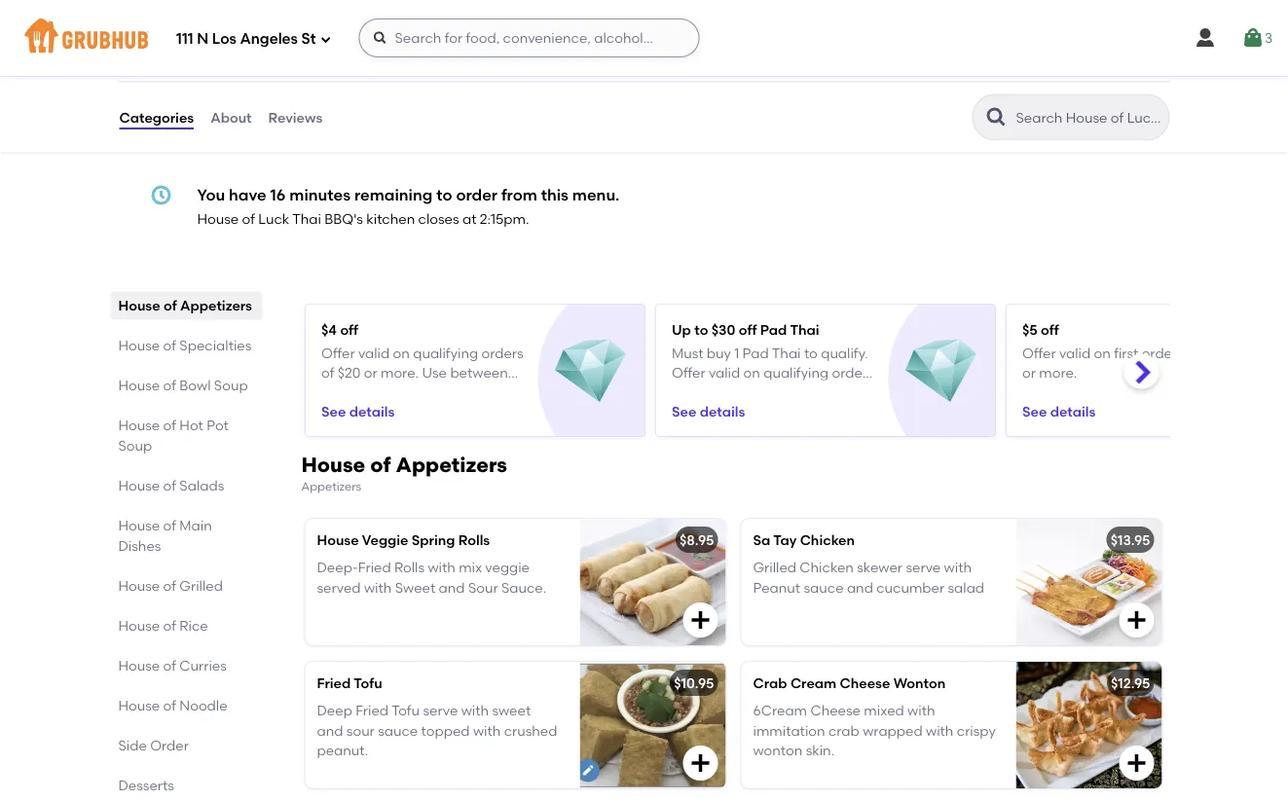 Task type: locate. For each thing, give the bounding box(es) containing it.
$4
[[321, 321, 336, 337]]

at inside looks like you've started an order at a different restaurant. button
[[675, 16, 689, 33]]

house of appetizers
[[118, 297, 252, 314]]

on for first
[[1093, 344, 1110, 361]]

1 vertical spatial pad
[[742, 344, 768, 361]]

qualifying inside $4 off offer valid on qualifying orders of $20 or more. use between 11am–2pm. see details
[[412, 344, 478, 361]]

sa tay chicken
[[753, 532, 855, 548]]

salads
[[179, 477, 224, 494]]

$13.95
[[1111, 532, 1150, 548]]

1 vertical spatial chicken
[[800, 559, 854, 576]]

off right $5 on the right top of the page
[[1040, 321, 1059, 337]]

at
[[675, 16, 689, 33], [462, 211, 477, 227]]

svg image left the 3 button at the top
[[1193, 26, 1217, 50]]

0 horizontal spatial see
[[321, 402, 345, 419]]

bowl
[[179, 377, 211, 394]]

1 vertical spatial fried
[[317, 675, 351, 692]]

details
[[349, 402, 394, 419], [699, 402, 745, 419], [1050, 402, 1095, 419]]

see details
[[1022, 402, 1095, 419]]

off inside $5 off offer valid on first orders of $15 or more.
[[1040, 321, 1059, 337]]

2 chicken from the top
[[800, 559, 854, 576]]

0 horizontal spatial sauce
[[378, 722, 418, 739]]

0 horizontal spatial promo image
[[555, 335, 626, 406]]

appetizers inside tab
[[180, 297, 252, 314]]

with up the salad at the bottom right of page
[[944, 559, 972, 576]]

see details button
[[321, 393, 394, 428], [671, 393, 745, 428], [1022, 393, 1095, 428]]

1 vertical spatial $30
[[807, 384, 830, 400]]

rolls up "sweet"
[[394, 559, 425, 576]]

details down $17
[[699, 402, 745, 419]]

house of noodle tab
[[118, 696, 255, 716]]

details down 11am–2pm.
[[349, 402, 394, 419]]

appetizers up spring
[[396, 452, 507, 477]]

0 vertical spatial qualifying
[[412, 344, 478, 361]]

orders inside up to $30 off pad thai must buy 1 pad thai to qualify. offer valid on qualifying orders of $17 or more. up to $30 off. see details
[[831, 364, 873, 380]]

grilled inside grilled chicken skewer serve with peanut sauce and cucumber salad
[[753, 559, 796, 576]]

must
[[671, 344, 703, 361]]

house up house of main dishes
[[118, 477, 160, 494]]

house inside house of appetizers appetizers
[[301, 452, 365, 477]]

house left the hot
[[118, 417, 160, 434]]

with down spring
[[428, 559, 455, 576]]

offer up $20
[[321, 344, 355, 361]]

orders inside $5 off offer valid on first orders of $15 or more.
[[1141, 344, 1183, 361]]

1 horizontal spatial grilled
[[753, 559, 796, 576]]

crushed
[[504, 722, 557, 739]]

0 vertical spatial thai
[[292, 211, 321, 227]]

between
[[450, 364, 507, 380]]

3 see from the left
[[1022, 402, 1046, 419]]

0 vertical spatial at
[[675, 16, 689, 33]]

to left "qualify."
[[804, 344, 817, 361]]

qualifying down "qualify."
[[763, 364, 828, 380]]

soup up house of salads
[[118, 438, 152, 454]]

appetizers
[[180, 297, 252, 314], [396, 452, 507, 477], [301, 479, 361, 494]]

1 chicken from the top
[[800, 532, 855, 548]]

up up must
[[671, 321, 691, 337]]

of up veggie at the left
[[370, 452, 391, 477]]

1 horizontal spatial soup
[[214, 377, 248, 394]]

soup right bowl
[[214, 377, 248, 394]]

1 horizontal spatial more.
[[726, 384, 764, 400]]

2 horizontal spatial appetizers
[[396, 452, 507, 477]]

reviews
[[268, 109, 323, 126]]

qualifying
[[412, 344, 478, 361], [763, 364, 828, 380]]

1 horizontal spatial off
[[738, 321, 756, 337]]

qualifying inside up to $30 off pad thai must buy 1 pad thai to qualify. offer valid on qualifying orders of $17 or more. up to $30 off. see details
[[763, 364, 828, 380]]

3 button
[[1241, 20, 1272, 55]]

1 horizontal spatial see
[[671, 402, 696, 419]]

fried
[[358, 559, 391, 576], [317, 675, 351, 692], [356, 703, 389, 719]]

about
[[210, 109, 252, 126]]

use
[[421, 364, 446, 380]]

see details button down buy
[[671, 393, 745, 428]]

side order tab
[[118, 735, 255, 756]]

curries
[[179, 658, 227, 674]]

of up house of rice
[[163, 578, 176, 594]]

0 horizontal spatial soup
[[118, 438, 152, 454]]

a
[[692, 16, 702, 33]]

1 horizontal spatial tofu
[[392, 703, 420, 719]]

2 horizontal spatial on
[[1093, 344, 1110, 361]]

2 horizontal spatial or
[[1022, 364, 1035, 380]]

house for house of appetizers appetizers
[[301, 452, 365, 477]]

$30 up buy
[[711, 321, 735, 337]]

valid inside $4 off offer valid on qualifying orders of $20 or more. use between 11am–2pm. see details
[[358, 344, 389, 361]]

fried up 'deep'
[[317, 675, 351, 692]]

of inside house of curries tab
[[163, 658, 176, 674]]

0 vertical spatial sauce
[[804, 579, 844, 596]]

like
[[491, 16, 514, 33]]

of inside $5 off offer valid on first orders of $15 or more.
[[1186, 344, 1200, 361]]

chicken down sa tay chicken on the bottom of page
[[800, 559, 854, 576]]

1 horizontal spatial promo image
[[905, 335, 976, 406]]

1 vertical spatial order
[[456, 185, 498, 204]]

2 horizontal spatial offer
[[1022, 344, 1056, 361]]

0 horizontal spatial details
[[349, 402, 394, 419]]

svg image
[[1241, 26, 1265, 50], [372, 30, 388, 46], [320, 34, 331, 45], [689, 751, 712, 775], [1125, 751, 1148, 775]]

of left salads
[[163, 477, 176, 494]]

0 horizontal spatial up
[[671, 321, 691, 337]]

and
[[439, 579, 465, 596], [847, 579, 873, 596], [317, 722, 343, 739]]

0 vertical spatial order
[[636, 16, 672, 33]]

house up deep-
[[317, 532, 359, 548]]

promo image for offer valid on qualifying orders of $20 or more. use between 11am–2pm.
[[555, 335, 626, 406]]

off for $5 off
[[1040, 321, 1059, 337]]

more.
[[380, 364, 418, 380], [1039, 364, 1077, 380], [726, 384, 764, 400]]

grilled inside tab
[[179, 578, 223, 594]]

1 vertical spatial tofu
[[392, 703, 420, 719]]

house up house of specialties
[[118, 297, 160, 314]]

house
[[197, 211, 239, 227], [118, 297, 160, 314], [118, 337, 160, 354], [118, 377, 160, 394], [118, 417, 160, 434], [301, 452, 365, 477], [118, 477, 160, 494], [118, 517, 160, 534], [317, 532, 359, 548], [118, 578, 160, 594], [118, 618, 160, 634], [118, 658, 160, 674], [118, 697, 160, 714]]

house down the 'you'
[[197, 211, 239, 227]]

fried down veggie at the left
[[358, 559, 391, 576]]

details down $5 off offer valid on first orders of $15 or more.
[[1050, 402, 1095, 419]]

house of hot pot soup
[[118, 417, 229, 454]]

1 vertical spatial serve
[[423, 703, 458, 719]]

appetizers up deep-
[[301, 479, 361, 494]]

$5 off offer valid on first orders of $15 or more.
[[1022, 321, 1223, 380]]

sauce inside deep fried tofu serve with sweet and sour sauce topped with crushed peanut.
[[378, 722, 418, 739]]

house down house of grilled
[[118, 618, 160, 634]]

1 horizontal spatial details
[[699, 402, 745, 419]]

on inside up to $30 off pad thai must buy 1 pad thai to qualify. offer valid on qualifying orders of $17 or more. up to $30 off. see details
[[743, 364, 760, 380]]

more. for first
[[1039, 364, 1077, 380]]

1 horizontal spatial $30
[[807, 384, 830, 400]]

0 vertical spatial $30
[[711, 321, 735, 337]]

2 promo image from the left
[[905, 335, 976, 406]]

of left $17
[[671, 384, 684, 400]]

and down mix
[[439, 579, 465, 596]]

1 vertical spatial at
[[462, 211, 477, 227]]

house of rice
[[118, 618, 208, 634]]

house for house of bowl soup
[[118, 377, 160, 394]]

1 horizontal spatial serve
[[906, 559, 941, 576]]

2 horizontal spatial more.
[[1039, 364, 1077, 380]]

on inside $5 off offer valid on first orders of $15 or more.
[[1093, 344, 1110, 361]]

valid up $20
[[358, 344, 389, 361]]

an
[[615, 16, 632, 33]]

0 vertical spatial fried
[[358, 559, 391, 576]]

house left bowl
[[118, 377, 160, 394]]

sauce right sour
[[378, 722, 418, 739]]

house for house of noodle
[[118, 697, 160, 714]]

sweet
[[492, 703, 531, 719]]

1 vertical spatial grilled
[[179, 578, 223, 594]]

serve inside deep fried tofu serve with sweet and sour sauce topped with crushed peanut.
[[423, 703, 458, 719]]

see down 11am–2pm.
[[321, 402, 345, 419]]

at left "a"
[[675, 16, 689, 33]]

main navigation navigation
[[0, 0, 1288, 76]]

of for house of noodle
[[163, 697, 176, 714]]

or inside $4 off offer valid on qualifying orders of $20 or more. use between 11am–2pm. see details
[[363, 364, 377, 380]]

to up closes
[[436, 185, 452, 204]]

2 horizontal spatial orders
[[1141, 344, 1183, 361]]

1 horizontal spatial on
[[743, 364, 760, 380]]

see details button down $5 on the right top of the page
[[1022, 393, 1095, 428]]

of left rice
[[163, 618, 176, 634]]

grilled chicken skewer serve with peanut sauce and cucumber salad
[[753, 559, 984, 596]]

1 horizontal spatial sauce
[[804, 579, 844, 596]]

see details button for see
[[321, 393, 394, 428]]

0 horizontal spatial on
[[392, 344, 409, 361]]

2 off from the left
[[738, 321, 756, 337]]

of left bowl
[[163, 377, 176, 394]]

house for house of hot pot soup
[[118, 417, 160, 434]]

fried inside deep fried tofu serve with sweet and sour sauce topped with crushed peanut.
[[356, 703, 389, 719]]

0 vertical spatial pad
[[760, 321, 787, 337]]

order up 2:15pm.
[[456, 185, 498, 204]]

orders inside $4 off offer valid on qualifying orders of $20 or more. use between 11am–2pm. see details
[[481, 344, 523, 361]]

crab
[[753, 675, 787, 692]]

appetizers up specialties on the left top
[[180, 297, 252, 314]]

1 horizontal spatial up
[[768, 384, 787, 400]]

0 horizontal spatial $30
[[711, 321, 735, 337]]

from
[[501, 185, 537, 204]]

of up house of specialties
[[164, 297, 177, 314]]

of for house of appetizers
[[164, 297, 177, 314]]

see
[[321, 402, 345, 419], [671, 402, 696, 419], [1022, 402, 1046, 419]]

on
[[392, 344, 409, 361], [1093, 344, 1110, 361], [743, 364, 760, 380]]

of left main
[[163, 517, 176, 534]]

1 horizontal spatial at
[[675, 16, 689, 33]]

1 horizontal spatial and
[[439, 579, 465, 596]]

fried for fried
[[356, 703, 389, 719]]

with down wonton
[[907, 703, 935, 719]]

0 vertical spatial chicken
[[800, 532, 855, 548]]

luck
[[258, 211, 289, 227]]

1 vertical spatial appetizers
[[396, 452, 507, 477]]

of left noodle
[[163, 697, 176, 714]]

order right an
[[636, 16, 672, 33]]

1 promo image from the left
[[555, 335, 626, 406]]

side
[[118, 737, 147, 754]]

1 horizontal spatial appetizers
[[301, 479, 361, 494]]

of inside house of bowl soup tab
[[163, 377, 176, 394]]

noodle
[[179, 697, 227, 714]]

1 horizontal spatial see details button
[[671, 393, 745, 428]]

0 horizontal spatial rolls
[[394, 559, 425, 576]]

fried up sour
[[356, 703, 389, 719]]

order inside you have 16 minutes remaining to order from this menu. house of luck thai bbq's kitchen closes at 2:15pm.
[[456, 185, 498, 204]]

or right $20
[[363, 364, 377, 380]]

2 horizontal spatial valid
[[1059, 344, 1090, 361]]

0 horizontal spatial appetizers
[[180, 297, 252, 314]]

house down house of rice
[[118, 658, 160, 674]]

$20
[[337, 364, 360, 380]]

0 horizontal spatial or
[[363, 364, 377, 380]]

with inside grilled chicken skewer serve with peanut sauce and cucumber salad
[[944, 559, 972, 576]]

2 horizontal spatial see
[[1022, 402, 1046, 419]]

3 details from the left
[[1050, 402, 1095, 419]]

0 vertical spatial appetizers
[[180, 297, 252, 314]]

0 horizontal spatial orders
[[481, 344, 523, 361]]

3 see details button from the left
[[1022, 393, 1095, 428]]

more. down 1
[[726, 384, 764, 400]]

chicken
[[800, 532, 855, 548], [800, 559, 854, 576]]

soup
[[214, 377, 248, 394], [118, 438, 152, 454]]

0 vertical spatial cheese
[[840, 675, 890, 692]]

desserts
[[118, 777, 174, 794]]

deep fried tofu serve with sweet and sour sauce topped with crushed peanut.
[[317, 703, 557, 759]]

fried inside deep-fried  rolls with mix veggie served with sweet and sour sauce.
[[358, 559, 391, 576]]

or for $5 off
[[1022, 364, 1035, 380]]

see down $17
[[671, 402, 696, 419]]

of inside house of grilled tab
[[163, 578, 176, 594]]

svg image up $12.95
[[1125, 608, 1148, 632]]

of left $20
[[321, 364, 334, 380]]

of left curries
[[163, 658, 176, 674]]

at right closes
[[462, 211, 477, 227]]

2 horizontal spatial see details button
[[1022, 393, 1095, 428]]

see down $5 on the right top of the page
[[1022, 402, 1046, 419]]

house of rice tab
[[118, 616, 255, 636]]

orders right first
[[1141, 344, 1183, 361]]

of for house of bowl soup
[[163, 377, 176, 394]]

wrapped
[[863, 722, 923, 739]]

0 vertical spatial rolls
[[458, 532, 490, 548]]

rolls inside deep-fried  rolls with mix veggie served with sweet and sour sauce.
[[394, 559, 425, 576]]

Search for food, convenience, alcohol... search field
[[359, 18, 699, 57]]

2 see from the left
[[671, 402, 696, 419]]

$30 left off. at the right of the page
[[807, 384, 830, 400]]

of down the have
[[242, 211, 255, 227]]

or
[[363, 364, 377, 380], [1022, 364, 1035, 380], [710, 384, 723, 400]]

1 horizontal spatial rolls
[[458, 532, 490, 548]]

or inside $5 off offer valid on first orders of $15 or more.
[[1022, 364, 1035, 380]]

at inside you have 16 minutes remaining to order from this menu. house of luck thai bbq's kitchen closes at 2:15pm.
[[462, 211, 477, 227]]

1 details from the left
[[349, 402, 394, 419]]

cheese up crab
[[810, 703, 861, 719]]

up left off. at the right of the page
[[768, 384, 787, 400]]

of left the hot
[[163, 417, 176, 434]]

0 horizontal spatial more.
[[380, 364, 418, 380]]

of inside $4 off offer valid on qualifying orders of $20 or more. use between 11am–2pm. see details
[[321, 364, 334, 380]]

0 horizontal spatial offer
[[321, 344, 355, 361]]

orders down "qualify."
[[831, 364, 873, 380]]

offer down $5 on the right top of the page
[[1022, 344, 1056, 361]]

or inside up to $30 off pad thai must buy 1 pad thai to qualify. offer valid on qualifying orders of $17 or more. up to $30 off. see details
[[710, 384, 723, 400]]

serve
[[906, 559, 941, 576], [423, 703, 458, 719]]

0 horizontal spatial order
[[456, 185, 498, 204]]

of inside house of appetizers tab
[[164, 297, 177, 314]]

on inside $4 off offer valid on qualifying orders of $20 or more. use between 11am–2pm. see details
[[392, 344, 409, 361]]

off right $4
[[340, 321, 358, 337]]

house up side at bottom
[[118, 697, 160, 714]]

dishes
[[118, 538, 161, 554]]

offer inside $4 off offer valid on qualifying orders of $20 or more. use between 11am–2pm. see details
[[321, 344, 355, 361]]

1 horizontal spatial order
[[636, 16, 672, 33]]

svg image
[[1193, 26, 1217, 50], [149, 184, 173, 207], [689, 608, 712, 632], [1125, 608, 1148, 632]]

orders
[[481, 344, 523, 361], [1141, 344, 1183, 361], [831, 364, 873, 380]]

of up house of bowl soup
[[163, 337, 176, 354]]

and down 'deep'
[[317, 722, 343, 739]]

grilled up peanut
[[753, 559, 796, 576]]

see inside button
[[1022, 402, 1046, 419]]

offer down must
[[671, 364, 705, 380]]

cheese inside "6cream cheese mixed with immitation crab wrapped with crispy wonton skin."
[[810, 703, 861, 719]]

more. up see details
[[1039, 364, 1077, 380]]

more. inside $5 off offer valid on first orders of $15 or more.
[[1039, 364, 1077, 380]]

1 horizontal spatial offer
[[671, 364, 705, 380]]

valid inside $5 off offer valid on first orders of $15 or more.
[[1059, 344, 1090, 361]]

sauce
[[804, 579, 844, 596], [378, 722, 418, 739]]

1 see from the left
[[321, 402, 345, 419]]

of for house of appetizers appetizers
[[370, 452, 391, 477]]

of inside "house of specialties" tab
[[163, 337, 176, 354]]

house up dishes
[[118, 517, 160, 534]]

of for house of main dishes
[[163, 517, 176, 534]]

house inside the house of hot pot soup
[[118, 417, 160, 434]]

of inside house of main dishes
[[163, 517, 176, 534]]

house for house of appetizers
[[118, 297, 160, 314]]

house up house of bowl soup
[[118, 337, 160, 354]]

orders for first
[[1141, 344, 1183, 361]]

off up 1
[[738, 321, 756, 337]]

see details button down $20
[[321, 393, 394, 428]]

0 horizontal spatial valid
[[358, 344, 389, 361]]

serve up topped
[[423, 703, 458, 719]]

of left '$15'
[[1186, 344, 1200, 361]]

more. left use
[[380, 364, 418, 380]]

2 horizontal spatial off
[[1040, 321, 1059, 337]]

0 horizontal spatial serve
[[423, 703, 458, 719]]

2 details from the left
[[699, 402, 745, 419]]

rolls
[[458, 532, 490, 548], [394, 559, 425, 576]]

of
[[242, 211, 255, 227], [164, 297, 177, 314], [163, 337, 176, 354], [1186, 344, 1200, 361], [321, 364, 334, 380], [163, 377, 176, 394], [671, 384, 684, 400], [163, 417, 176, 434], [370, 452, 391, 477], [163, 477, 176, 494], [163, 517, 176, 534], [163, 578, 176, 594], [163, 618, 176, 634], [163, 658, 176, 674], [163, 697, 176, 714]]

2 vertical spatial appetizers
[[301, 479, 361, 494]]

1 off from the left
[[340, 321, 358, 337]]

1 horizontal spatial qualifying
[[763, 364, 828, 380]]

1 horizontal spatial or
[[710, 384, 723, 400]]

to
[[436, 185, 452, 204], [694, 321, 708, 337], [804, 344, 817, 361], [790, 384, 804, 400]]

specialties
[[179, 337, 252, 354]]

orders up between in the left top of the page
[[481, 344, 523, 361]]

house of appetizers tab
[[118, 295, 255, 316]]

rolls up mix
[[458, 532, 490, 548]]

0 horizontal spatial see details button
[[321, 393, 394, 428]]

house inside house of main dishes
[[118, 517, 160, 534]]

0 horizontal spatial at
[[462, 211, 477, 227]]

1 vertical spatial soup
[[118, 438, 152, 454]]

of inside house of noodle tab
[[163, 697, 176, 714]]

1 vertical spatial sauce
[[378, 722, 418, 739]]

serve up cucumber at the bottom right of the page
[[906, 559, 941, 576]]

2 see details button from the left
[[671, 393, 745, 428]]

up
[[671, 321, 691, 337], [768, 384, 787, 400]]

of inside house of appetizers appetizers
[[370, 452, 391, 477]]

offer inside $5 off offer valid on first orders of $15 or more.
[[1022, 344, 1056, 361]]

0 horizontal spatial grilled
[[179, 578, 223, 594]]

or down $5 on the right top of the page
[[1022, 364, 1035, 380]]

1 vertical spatial qualifying
[[763, 364, 828, 380]]

promo image
[[555, 335, 626, 406], [905, 335, 976, 406]]

house down dishes
[[118, 578, 160, 594]]

fees
[[470, 51, 497, 68]]

valid left first
[[1059, 344, 1090, 361]]

serve inside grilled chicken skewer serve with peanut sauce and cucumber salad
[[906, 559, 941, 576]]

chicken right tay at the bottom
[[800, 532, 855, 548]]

see details button for valid
[[671, 393, 745, 428]]

2 vertical spatial fried
[[356, 703, 389, 719]]

of inside the house of hot pot soup
[[163, 417, 176, 434]]

cheese up mixed
[[840, 675, 890, 692]]

offer for $5
[[1022, 344, 1056, 361]]

skewer
[[857, 559, 903, 576]]

1 horizontal spatial orders
[[831, 364, 873, 380]]

0 horizontal spatial off
[[340, 321, 358, 337]]

3 off from the left
[[1040, 321, 1059, 337]]

of inside house of rice tab
[[163, 618, 176, 634]]

0 horizontal spatial tofu
[[354, 675, 382, 692]]

topped
[[421, 722, 470, 739]]

0 vertical spatial serve
[[906, 559, 941, 576]]

valid down buy
[[708, 364, 740, 380]]

chicken inside grilled chicken skewer serve with peanut sauce and cucumber salad
[[800, 559, 854, 576]]

off inside $4 off offer valid on qualifying orders of $20 or more. use between 11am–2pm. see details
[[340, 321, 358, 337]]

cream
[[790, 675, 837, 692]]

more. inside $4 off offer valid on qualifying orders of $20 or more. use between 11am–2pm. see details
[[380, 364, 418, 380]]

house for house of grilled
[[118, 578, 160, 594]]

of inside house of salads tab
[[163, 477, 176, 494]]

salad
[[948, 579, 984, 596]]

have
[[229, 185, 266, 204]]

tofu up sour
[[354, 675, 382, 692]]

to up must
[[694, 321, 708, 337]]

2 horizontal spatial details
[[1050, 402, 1095, 419]]

1 vertical spatial cheese
[[810, 703, 861, 719]]

up to $30 off pad thai must buy 1 pad thai to qualify. offer valid on qualifying orders of $17 or more. up to $30 off. see details
[[671, 321, 873, 419]]

and down skewer
[[847, 579, 873, 596]]

to left off. at the right of the page
[[790, 384, 804, 400]]

offer for $4
[[321, 344, 355, 361]]

or right $17
[[710, 384, 723, 400]]

0 horizontal spatial and
[[317, 722, 343, 739]]

tofu right 'deep'
[[392, 703, 420, 719]]

1 horizontal spatial valid
[[708, 364, 740, 380]]

1 vertical spatial rolls
[[394, 559, 425, 576]]

house of salads tab
[[118, 476, 255, 496]]

tofu
[[354, 675, 382, 692], [392, 703, 420, 719]]

off inside up to $30 off pad thai must buy 1 pad thai to qualify. offer valid on qualifying orders of $17 or more. up to $30 off. see details
[[738, 321, 756, 337]]

0 horizontal spatial qualifying
[[412, 344, 478, 361]]

0 vertical spatial grilled
[[753, 559, 796, 576]]

to inside you have 16 minutes remaining to order from this menu. house of luck thai bbq's kitchen closes at 2:15pm.
[[436, 185, 452, 204]]

offer
[[321, 344, 355, 361], [1022, 344, 1056, 361], [671, 364, 705, 380]]

more. inside up to $30 off pad thai must buy 1 pad thai to qualify. offer valid on qualifying orders of $17 or more. up to $30 off. see details
[[726, 384, 764, 400]]

of for house of specialties
[[163, 337, 176, 354]]

1 see details button from the left
[[321, 393, 394, 428]]

2 horizontal spatial and
[[847, 579, 873, 596]]



Task type: describe. For each thing, give the bounding box(es) containing it.
0 vertical spatial up
[[671, 321, 691, 337]]

mix
[[459, 559, 482, 576]]

with left crispy
[[926, 722, 954, 739]]

house of curries tab
[[118, 656, 255, 676]]

11am–2pm.
[[321, 384, 393, 400]]

see inside up to $30 off pad thai must buy 1 pad thai to qualify. offer valid on qualifying orders of $17 or more. up to $30 off. see details
[[671, 402, 696, 419]]

house veggie spring rolls image
[[580, 519, 726, 645]]

soup inside the house of hot pot soup
[[118, 438, 152, 454]]

veggie
[[485, 559, 530, 576]]

closes
[[418, 211, 459, 227]]

veggie
[[362, 532, 408, 548]]

of inside up to $30 off pad thai must buy 1 pad thai to qualify. offer valid on qualifying orders of $17 or more. up to $30 off. see details
[[671, 384, 684, 400]]

svg image up $10.95 on the right of page
[[689, 608, 712, 632]]

sa
[[753, 532, 770, 548]]

categories button
[[118, 82, 195, 152]]

$5
[[1022, 321, 1037, 337]]

more. for qualifying
[[380, 364, 418, 380]]

deep-fried  rolls with mix veggie served with sweet and sour sauce.
[[317, 559, 546, 596]]

of inside you have 16 minutes remaining to order from this menu. house of luck thai bbq's kitchen closes at 2:15pm.
[[242, 211, 255, 227]]

111 n los angeles st
[[176, 30, 316, 48]]

house of specialties
[[118, 337, 252, 354]]

0 vertical spatial tofu
[[354, 675, 382, 692]]

orders for qualifying
[[481, 344, 523, 361]]

side order
[[118, 737, 189, 754]]

tay
[[773, 532, 797, 548]]

house for house of salads
[[118, 477, 160, 494]]

reviews button
[[267, 82, 323, 152]]

svg image inside the 3 button
[[1241, 26, 1265, 50]]

crab cream cheese wonton
[[753, 675, 946, 692]]

no fees
[[448, 51, 497, 68]]

$12.95
[[1111, 675, 1150, 692]]

house of grilled tab
[[118, 576, 255, 596]]

peanut
[[753, 579, 800, 596]]

angeles
[[240, 30, 298, 48]]

you have 16 minutes remaining to order from this menu. house of luck thai bbq's kitchen closes at 2:15pm.
[[197, 185, 620, 227]]

sour
[[468, 579, 498, 596]]

immitation
[[753, 722, 825, 739]]

sauce inside grilled chicken skewer serve with peanut sauce and cucumber salad
[[804, 579, 844, 596]]

house of hot pot soup tab
[[118, 415, 255, 456]]

house of curries
[[118, 658, 227, 674]]

house of grilled
[[118, 578, 223, 594]]

house of appetizers appetizers
[[301, 452, 507, 494]]

with left "sweet"
[[364, 579, 392, 596]]

valid for $5 off
[[1059, 344, 1090, 361]]

0 vertical spatial soup
[[214, 377, 248, 394]]

and inside deep fried tofu serve with sweet and sour sauce topped with crushed peanut.
[[317, 722, 343, 739]]

started
[[563, 16, 612, 33]]

svg image left the 'you'
[[149, 184, 173, 207]]

hot
[[179, 417, 203, 434]]

Search House of Luck Thai BBQ search field
[[1014, 109, 1163, 127]]

peanut.
[[317, 742, 368, 759]]

of for house of salads
[[163, 477, 176, 494]]

minutes
[[289, 185, 351, 204]]

of for house of grilled
[[163, 578, 176, 594]]

rice
[[179, 618, 208, 634]]

$8.95
[[680, 532, 714, 548]]

you've
[[517, 16, 560, 33]]

n
[[197, 30, 209, 48]]

details inside button
[[1050, 402, 1095, 419]]

111
[[176, 30, 193, 48]]

different
[[705, 16, 762, 33]]

promo image for must buy 1 pad thai to qualify. offer valid on qualifying orders of $17 or more. up to $30 off.
[[905, 335, 976, 406]]

house of salads
[[118, 477, 224, 494]]

categories
[[119, 109, 194, 126]]

house of main dishes
[[118, 517, 212, 554]]

house inside you have 16 minutes remaining to order from this menu. house of luck thai bbq's kitchen closes at 2:15pm.
[[197, 211, 239, 227]]

house veggie spring rolls
[[317, 532, 490, 548]]

valid inside up to $30 off pad thai must buy 1 pad thai to qualify. offer valid on qualifying orders of $17 or more. up to $30 off. see details
[[708, 364, 740, 380]]

house for house of specialties
[[118, 337, 160, 354]]

see inside $4 off offer valid on qualifying orders of $20 or more. use between 11am–2pm. see details
[[321, 402, 345, 419]]

house of main dishes tab
[[118, 515, 255, 556]]

16
[[270, 185, 286, 204]]

$10.95
[[674, 675, 714, 692]]

main
[[179, 517, 212, 534]]

details inside $4 off offer valid on qualifying orders of $20 or more. use between 11am–2pm. see details
[[349, 402, 394, 419]]

sa tay chicken image
[[1016, 519, 1162, 645]]

crispy
[[957, 722, 996, 739]]

or for $4 off
[[363, 364, 377, 380]]

$15
[[1203, 344, 1223, 361]]

bbq's
[[325, 211, 363, 227]]

with up topped
[[461, 703, 489, 719]]

and inside grilled chicken skewer serve with peanut sauce and cucumber salad
[[847, 579, 873, 596]]

order inside button
[[636, 16, 672, 33]]

tofu inside deep fried tofu serve with sweet and sour sauce topped with crushed peanut.
[[392, 703, 420, 719]]

house of noodle
[[118, 697, 227, 714]]

buy
[[706, 344, 731, 361]]

no
[[448, 51, 467, 68]]

serve for skewer
[[906, 559, 941, 576]]

1
[[734, 344, 739, 361]]

deep
[[317, 703, 352, 719]]

about button
[[209, 82, 253, 152]]

svg image inside main navigation navigation
[[1193, 26, 1217, 50]]

of for house of rice
[[163, 618, 176, 634]]

1 vertical spatial thai
[[790, 321, 819, 337]]

details inside up to $30 off pad thai must buy 1 pad thai to qualify. offer valid on qualifying orders of $17 or more. up to $30 off. see details
[[699, 402, 745, 419]]

remaining
[[354, 185, 433, 204]]

sauce.
[[501, 579, 546, 596]]

appetizers for house of appetizers appetizers
[[396, 452, 507, 477]]

valid for $4 off
[[358, 344, 389, 361]]

house of specialties tab
[[118, 335, 255, 356]]

fried tofu
[[317, 675, 382, 692]]

served
[[317, 579, 361, 596]]

thai inside you have 16 minutes remaining to order from this menu. house of luck thai bbq's kitchen closes at 2:15pm.
[[292, 211, 321, 227]]

6cream cheese mixed with immitation crab wrapped with crispy wonton skin.
[[753, 703, 996, 759]]

desserts tab
[[118, 775, 255, 796]]

crab cream cheese wonton image
[[1016, 662, 1162, 788]]

2 vertical spatial thai
[[771, 344, 800, 361]]

sweet
[[395, 579, 435, 596]]

house of bowl soup tab
[[118, 375, 255, 396]]

off.
[[834, 384, 854, 400]]

1 vertical spatial up
[[768, 384, 787, 400]]

kitchen
[[366, 211, 415, 227]]

you
[[197, 185, 225, 204]]

this
[[541, 185, 569, 204]]

house of bowl soup
[[118, 377, 248, 394]]

pot
[[207, 417, 229, 434]]

house for house of rice
[[118, 618, 160, 634]]

mixed
[[864, 703, 904, 719]]

and inside deep-fried  rolls with mix veggie served with sweet and sour sauce.
[[439, 579, 465, 596]]

fried for house
[[358, 559, 391, 576]]

skin.
[[806, 742, 835, 759]]

of for house of hot pot soup
[[163, 417, 176, 434]]

order
[[150, 737, 189, 754]]

st
[[301, 30, 316, 48]]

3
[[1265, 30, 1272, 46]]

fried tofu image
[[580, 662, 726, 788]]

$4 off offer valid on qualifying orders of $20 or more. use between 11am–2pm. see details
[[321, 321, 523, 419]]

qualify.
[[820, 344, 868, 361]]

looks
[[449, 16, 488, 33]]

wonton
[[753, 742, 803, 759]]

on for qualifying
[[392, 344, 409, 361]]

house for house of main dishes
[[118, 517, 160, 534]]

of for house of curries
[[163, 658, 176, 674]]

looks like you've started an order at a different restaurant.
[[449, 16, 839, 33]]

$17
[[688, 384, 706, 400]]

search icon image
[[985, 106, 1008, 129]]

offer inside up to $30 off pad thai must buy 1 pad thai to qualify. offer valid on qualifying orders of $17 or more. up to $30 off. see details
[[671, 364, 705, 380]]

6cream
[[753, 703, 807, 719]]

off for $4 off
[[340, 321, 358, 337]]

house for house veggie spring rolls
[[317, 532, 359, 548]]

with down sweet
[[473, 722, 501, 739]]

serve for tofu
[[423, 703, 458, 719]]

appetizers for house of appetizers
[[180, 297, 252, 314]]

house for house of curries
[[118, 658, 160, 674]]

looks like you've started an order at a different restaurant. button
[[448, 3, 840, 46]]



Task type: vqa. For each thing, say whether or not it's contained in the screenshot.
the "House of Rice" Tab
yes



